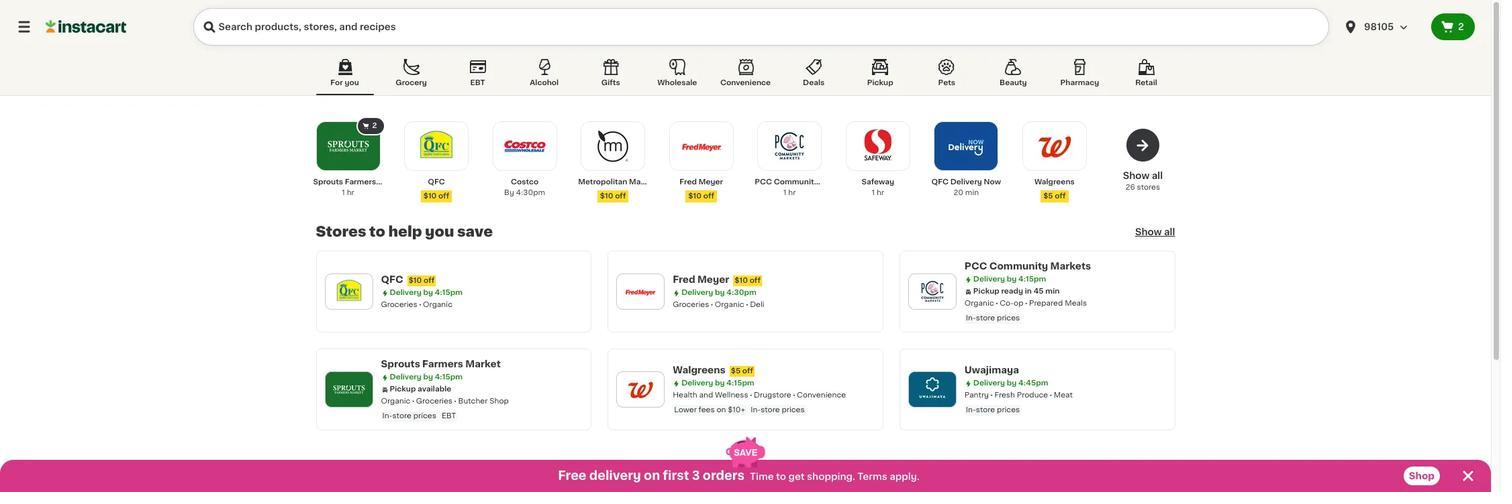 Task type: describe. For each thing, give the bounding box(es) containing it.
sprouts farmers market logo image
[[331, 373, 366, 408]]

pickup ready in 45 min
[[973, 288, 1060, 295]]

4:15pm for pickup ready in 45 min
[[1019, 276, 1046, 283]]

4:45pm
[[1019, 380, 1048, 387]]

1 98105 button from the left
[[1335, 8, 1431, 46]]

for you button
[[316, 56, 374, 95]]

shopping.
[[807, 473, 855, 482]]

1 for farmers
[[342, 189, 345, 197]]

gifts button
[[582, 56, 640, 95]]

pcc community markets logo image
[[915, 275, 950, 310]]

convenience button
[[715, 56, 776, 95]]

pickup for sprouts farmers market
[[390, 386, 416, 393]]

fees
[[699, 407, 715, 414]]

sprouts farmers market 1 hr
[[313, 179, 405, 197]]

qfc delivery now image
[[944, 124, 989, 169]]

delivery for sprouts farmers market logo
[[390, 374, 421, 381]]

show for show all
[[1135, 228, 1162, 237]]

show for show all 26 stores
[[1123, 171, 1150, 181]]

groceries organic deli
[[673, 301, 765, 309]]

1 vertical spatial fred
[[673, 275, 695, 285]]

$10 up delivery by 4:30pm
[[735, 277, 748, 285]]

safeway image
[[855, 124, 901, 169]]

stores to help you save tab panel
[[309, 117, 1182, 431]]

groceries for groceries organic
[[381, 301, 417, 309]]

3
[[692, 471, 700, 483]]

2 inside button
[[1458, 22, 1464, 32]]

available
[[418, 386, 451, 393]]

costco image
[[502, 124, 548, 169]]

health
[[673, 392, 697, 399]]

1 vertical spatial walgreens $5 off
[[673, 366, 753, 375]]

store down the pantry
[[976, 407, 995, 414]]

1 for community
[[784, 189, 787, 197]]

by for sprouts farmers market logo
[[423, 374, 433, 381]]

1 horizontal spatial walgreens $5 off
[[1035, 179, 1075, 200]]

grocery button
[[382, 56, 440, 95]]

delivery for qfc logo
[[390, 289, 421, 297]]

0 horizontal spatial qfc
[[381, 275, 403, 285]]

pcc community markets 1 hr
[[755, 179, 852, 197]]

deals
[[803, 79, 825, 87]]

grocery
[[396, 79, 427, 87]]

retail button
[[1118, 56, 1175, 95]]

in
[[1025, 288, 1032, 295]]

4:30pm for delivery by 4:30pm
[[727, 289, 757, 297]]

off down walgreens image
[[1055, 193, 1066, 200]]

instacart image
[[46, 19, 126, 35]]

$10 up 'groceries organic' at the bottom of page
[[409, 277, 422, 285]]

safeway 1 hr
[[862, 179, 894, 197]]

2 button
[[1431, 13, 1475, 40]]

1 vertical spatial $5
[[731, 368, 741, 375]]

community for pcc community markets
[[989, 262, 1048, 271]]

alcohol
[[530, 79, 559, 87]]

45
[[1034, 288, 1044, 295]]

markets for pcc community markets
[[1050, 262, 1091, 271]]

pcc for pcc community markets 1 hr
[[755, 179, 772, 186]]

1 in-store prices from the top
[[966, 315, 1020, 322]]

groceries organic
[[381, 301, 453, 309]]

hr inside the safeway 1 hr
[[877, 189, 884, 197]]

all for show all
[[1164, 228, 1175, 237]]

26
[[1126, 184, 1135, 191]]

health and wellness drugstore convenience
[[673, 392, 846, 399]]

by for walgreens logo on the bottom left of page
[[715, 380, 725, 387]]

delivery
[[589, 471, 641, 483]]

pantry fresh produce meat
[[965, 392, 1073, 399]]

sprouts farmers market image
[[325, 124, 371, 169]]

apply.
[[890, 473, 920, 482]]

off up 'health and wellness drugstore convenience'
[[743, 368, 753, 375]]

off down qfc image
[[438, 193, 449, 200]]

farmers for sprouts farmers market
[[422, 360, 463, 369]]

stores
[[1137, 184, 1160, 191]]

you inside button
[[345, 79, 359, 87]]

organic co-op prepared meals
[[965, 300, 1087, 308]]

market for sprouts farmers market
[[465, 360, 501, 369]]

delivery by 4:30pm
[[682, 289, 757, 297]]

save image
[[726, 437, 765, 468]]

in- down 'health and wellness drugstore convenience'
[[751, 407, 761, 414]]

delivery by 4:15pm for drugstore
[[682, 380, 754, 387]]

prices down fresh
[[997, 407, 1020, 414]]

fred inside fred meyer $10 off
[[680, 179, 697, 186]]

get
[[789, 473, 805, 482]]

$10+
[[728, 407, 745, 414]]

98105
[[1364, 22, 1394, 32]]

show all 26 stores
[[1123, 171, 1163, 191]]

$10 up the stores to help you save
[[423, 193, 437, 200]]

to inside free delivery on first 3 orders time to get shopping. terms apply.
[[776, 473, 786, 482]]

uwajimaya
[[965, 366, 1019, 375]]

stores to help you save
[[316, 225, 493, 239]]

market inside metropolitan market $10 off
[[629, 179, 656, 186]]

in- down the pantry
[[966, 407, 976, 414]]

on for delivery
[[644, 471, 660, 483]]

beauty
[[1000, 79, 1027, 87]]

0 vertical spatial qfc $10 off
[[423, 179, 449, 200]]

1 inside the safeway 1 hr
[[872, 189, 875, 197]]

close image
[[1460, 469, 1476, 485]]

pickup button
[[852, 56, 909, 95]]

on for fees
[[717, 407, 726, 414]]

wellness
[[715, 392, 748, 399]]

hr for farmers
[[347, 189, 354, 197]]

shop inside stores to help you save tab panel
[[490, 398, 509, 406]]

off up deli
[[750, 277, 761, 285]]

ebt button
[[449, 56, 507, 95]]

by
[[504, 189, 514, 197]]

deals button
[[785, 56, 843, 95]]

walgreens image
[[1032, 124, 1078, 169]]

uwajimaya logo image
[[915, 373, 950, 408]]

fresh
[[995, 392, 1015, 399]]

and
[[699, 392, 713, 399]]

show all button
[[1135, 226, 1175, 239]]

delivery for walgreens logo on the bottom left of page
[[682, 380, 713, 387]]

metropolitan market image
[[590, 124, 636, 169]]

show all
[[1135, 228, 1175, 237]]

meat
[[1054, 392, 1073, 399]]

2 inside stores to help you save tab panel
[[372, 122, 377, 130]]

delivery for uwajimaya logo
[[973, 380, 1005, 387]]

save
[[457, 225, 493, 239]]

pcc community markets image
[[767, 124, 813, 169]]

groceries down available in the bottom of the page
[[416, 398, 453, 406]]

stores
[[316, 225, 366, 239]]

alcohol button
[[515, 56, 573, 95]]

wholesale button
[[648, 56, 706, 95]]

wholesale
[[658, 79, 697, 87]]

delivery for pcc community markets logo
[[973, 276, 1005, 283]]

gifts
[[601, 79, 620, 87]]

farmers for sprouts farmers market 1 hr
[[345, 179, 376, 186]]

by for pcc community markets logo
[[1007, 276, 1017, 283]]

ready
[[1001, 288, 1023, 295]]

$10 down fred meyer image
[[688, 193, 702, 200]]

qfc for qfc
[[428, 179, 445, 186]]

pickup inside button
[[867, 79, 893, 87]]

produce
[[1017, 392, 1048, 399]]

ebt inside button
[[470, 79, 485, 87]]

lower fees on $10+ in-store prices
[[674, 407, 805, 414]]

0 vertical spatial $5
[[1043, 193, 1053, 200]]

metropolitan
[[578, 179, 627, 186]]

4:15pm for drugstore
[[727, 380, 754, 387]]

sprouts for sprouts farmers market 1 hr
[[313, 179, 343, 186]]

convenience inside button
[[720, 79, 771, 87]]

community for pcc community markets 1 hr
[[774, 179, 819, 186]]

pcc for pcc community markets
[[965, 262, 987, 271]]

pets
[[938, 79, 955, 87]]

20
[[954, 189, 963, 197]]

all for show all 26 stores
[[1152, 171, 1163, 181]]

walgreens logo image
[[623, 373, 658, 408]]



Task type: vqa. For each thing, say whether or not it's contained in the screenshot.
leftmost Farmers
yes



Task type: locate. For each thing, give the bounding box(es) containing it.
1 vertical spatial you
[[425, 225, 454, 239]]

by for qfc logo
[[423, 289, 433, 297]]

pickup for pcc community markets
[[973, 288, 1000, 295]]

you inside tab panel
[[425, 225, 454, 239]]

free
[[558, 471, 587, 483]]

1 vertical spatial 4:30pm
[[727, 289, 757, 297]]

2 vertical spatial pickup
[[390, 386, 416, 393]]

qfc logo image
[[331, 275, 366, 310]]

0 horizontal spatial community
[[774, 179, 819, 186]]

by up ready
[[1007, 276, 1017, 283]]

hr for community
[[788, 189, 796, 197]]

markets
[[821, 179, 852, 186], [1050, 262, 1091, 271]]

hr down 'safeway'
[[877, 189, 884, 197]]

community down pcc community markets image
[[774, 179, 819, 186]]

groceries for groceries organic deli
[[673, 301, 709, 309]]

meyer inside fred meyer $10 off
[[699, 179, 723, 186]]

0 vertical spatial 2
[[1458, 22, 1464, 32]]

store down drugstore
[[761, 407, 780, 414]]

ebt inside stores to help you save tab panel
[[442, 413, 456, 420]]

4:30pm for costco by 4:30pm
[[516, 189, 545, 197]]

convenience
[[720, 79, 771, 87], [797, 392, 846, 399]]

1 horizontal spatial farmers
[[422, 360, 463, 369]]

store down pickup available
[[392, 413, 412, 420]]

delivery up ready
[[973, 276, 1005, 283]]

markets up meals on the bottom right of the page
[[1050, 262, 1091, 271]]

pharmacy button
[[1051, 56, 1109, 95]]

safeway
[[862, 179, 894, 186]]

pantry
[[965, 392, 989, 399]]

prepared
[[1029, 300, 1063, 308]]

1 1 from the left
[[342, 189, 345, 197]]

organic
[[965, 300, 994, 308], [423, 301, 453, 309], [715, 301, 744, 309], [381, 398, 411, 406]]

in-store prices
[[966, 315, 1020, 322], [966, 407, 1020, 414]]

delivery down uwajimaya
[[973, 380, 1005, 387]]

delivery up and
[[682, 380, 713, 387]]

lower
[[674, 407, 697, 414]]

fred meyer $10 off down fred meyer image
[[680, 179, 723, 200]]

1 horizontal spatial on
[[717, 407, 726, 414]]

2 horizontal spatial pickup
[[973, 288, 1000, 295]]

first
[[663, 471, 689, 483]]

0 horizontal spatial walgreens $5 off
[[673, 366, 753, 375]]

1 inside sprouts farmers market 1 hr
[[342, 189, 345, 197]]

prices down organic groceries butcher shop
[[413, 413, 436, 420]]

1 vertical spatial fred meyer $10 off
[[673, 275, 761, 285]]

off down metropolitan
[[615, 193, 626, 200]]

fred down fred meyer image
[[680, 179, 697, 186]]

on right fees
[[717, 407, 726, 414]]

for
[[330, 79, 343, 87]]

community up pickup ready in 45 min
[[989, 262, 1048, 271]]

1 vertical spatial walgreens
[[673, 366, 726, 375]]

in- down pickup ready in 45 min
[[966, 315, 976, 322]]

0 horizontal spatial farmers
[[345, 179, 376, 186]]

market
[[378, 179, 405, 186], [629, 179, 656, 186], [465, 360, 501, 369]]

sprouts
[[313, 179, 343, 186], [381, 360, 420, 369]]

show inside "show all 26 stores"
[[1123, 171, 1150, 181]]

fred
[[680, 179, 697, 186], [673, 275, 695, 285]]

2 horizontal spatial hr
[[877, 189, 884, 197]]

98105 button
[[1335, 8, 1431, 46], [1343, 8, 1423, 46]]

0 vertical spatial to
[[369, 225, 385, 239]]

1 horizontal spatial markets
[[1050, 262, 1091, 271]]

0 horizontal spatial you
[[345, 79, 359, 87]]

2 horizontal spatial 1
[[872, 189, 875, 197]]

min right 20
[[965, 189, 979, 197]]

delivery up 'groceries organic' at the bottom of page
[[390, 289, 421, 297]]

4:30pm down 'costco'
[[516, 189, 545, 197]]

meyer up delivery by 4:30pm
[[698, 275, 729, 285]]

2 in-store prices from the top
[[966, 407, 1020, 414]]

orders
[[703, 471, 745, 483]]

by for fred meyer logo
[[715, 289, 725, 297]]

walgreens up and
[[673, 366, 726, 375]]

delivery by 4:15pm for organic
[[390, 289, 463, 297]]

organic left "co-"
[[965, 300, 994, 308]]

pickup available
[[390, 386, 451, 393]]

prices down drugstore
[[782, 407, 805, 414]]

1 horizontal spatial walgreens
[[1035, 179, 1075, 186]]

1 horizontal spatial hr
[[788, 189, 796, 197]]

off down fred meyer image
[[703, 193, 714, 200]]

ebt left the alcohol
[[470, 79, 485, 87]]

delivery by 4:15pm for pickup ready in 45 min
[[973, 276, 1046, 283]]

2 1 from the left
[[784, 189, 787, 197]]

pcc up pickup ready in 45 min
[[965, 262, 987, 271]]

1 vertical spatial min
[[1046, 288, 1060, 295]]

1 vertical spatial community
[[989, 262, 1048, 271]]

market up butcher
[[465, 360, 501, 369]]

$5 down walgreens image
[[1043, 193, 1053, 200]]

1 up stores
[[342, 189, 345, 197]]

hr inside the pcc community markets 1 hr
[[788, 189, 796, 197]]

0 horizontal spatial ebt
[[442, 413, 456, 420]]

1 horizontal spatial to
[[776, 473, 786, 482]]

1 horizontal spatial 1
[[784, 189, 787, 197]]

0 vertical spatial fred meyer $10 off
[[680, 179, 723, 200]]

1 vertical spatial meyer
[[698, 275, 729, 285]]

meyer
[[699, 179, 723, 186], [698, 275, 729, 285]]

0 horizontal spatial shop
[[490, 398, 509, 406]]

3 1 from the left
[[872, 189, 875, 197]]

store
[[976, 315, 995, 322], [761, 407, 780, 414], [976, 407, 995, 414], [392, 413, 412, 420]]

terms
[[858, 473, 887, 482]]

prices down "co-"
[[997, 315, 1020, 322]]

qfc up 'groceries organic' at the bottom of page
[[381, 275, 403, 285]]

0 vertical spatial on
[[717, 407, 726, 414]]

store down pickup ready in 45 min
[[976, 315, 995, 322]]

1 down 'safeway'
[[872, 189, 875, 197]]

walgreens $5 off up and
[[673, 366, 753, 375]]

in-store prices down fresh
[[966, 407, 1020, 414]]

0 horizontal spatial sprouts
[[313, 179, 343, 186]]

4:15pm up 'groceries organic' at the bottom of page
[[435, 289, 463, 297]]

1 horizontal spatial market
[[465, 360, 501, 369]]

organic up sprouts farmers market
[[423, 301, 453, 309]]

to left "get"
[[776, 473, 786, 482]]

markets left 'safeway'
[[821, 179, 852, 186]]

4:30pm inside 'costco by 4:30pm'
[[516, 189, 545, 197]]

delivery for fred meyer logo
[[682, 289, 713, 297]]

time
[[750, 473, 774, 482]]

0 vertical spatial 4:30pm
[[516, 189, 545, 197]]

0 horizontal spatial pickup
[[390, 386, 416, 393]]

0 vertical spatial all
[[1152, 171, 1163, 181]]

qfc down qfc delivery now image
[[932, 179, 949, 186]]

3 hr from the left
[[877, 189, 884, 197]]

1 horizontal spatial 2
[[1458, 22, 1464, 32]]

0 vertical spatial in-store prices
[[966, 315, 1020, 322]]

pcc community markets
[[965, 262, 1091, 271]]

4:30pm up deli
[[727, 289, 757, 297]]

1 down pcc community markets image
[[784, 189, 787, 197]]

delivery by 4:15pm up 'groceries organic' at the bottom of page
[[390, 289, 463, 297]]

fred meyer $10 off
[[680, 179, 723, 200], [673, 275, 761, 285]]

1 vertical spatial farmers
[[422, 360, 463, 369]]

2
[[1458, 22, 1464, 32], [372, 122, 377, 130]]

1 horizontal spatial $5
[[1043, 193, 1053, 200]]

0 vertical spatial pcc
[[755, 179, 772, 186]]

1 horizontal spatial pickup
[[867, 79, 893, 87]]

1 horizontal spatial convenience
[[797, 392, 846, 399]]

by
[[1007, 276, 1017, 283], [423, 289, 433, 297], [715, 289, 725, 297], [423, 374, 433, 381], [715, 380, 725, 387], [1007, 380, 1017, 387]]

drugstore
[[754, 392, 791, 399]]

delivery by 4:15pm
[[973, 276, 1046, 283], [390, 289, 463, 297], [390, 374, 463, 381], [682, 380, 754, 387]]

1 vertical spatial in-store prices
[[966, 407, 1020, 414]]

1 vertical spatial qfc $10 off
[[381, 275, 435, 285]]

by up the wellness
[[715, 380, 725, 387]]

delivery inside qfc delivery now 20 min
[[951, 179, 982, 186]]

in-
[[966, 315, 976, 322], [751, 407, 761, 414], [966, 407, 976, 414], [382, 413, 392, 420]]

all inside "show all 26 stores"
[[1152, 171, 1163, 181]]

fred up delivery by 4:30pm
[[673, 275, 695, 285]]

0 horizontal spatial pcc
[[755, 179, 772, 186]]

walgreens
[[1035, 179, 1075, 186], [673, 366, 726, 375]]

ebt down organic groceries butcher shop
[[442, 413, 456, 420]]

walgreens $5 off down walgreens image
[[1035, 179, 1075, 200]]

markets inside the pcc community markets 1 hr
[[821, 179, 852, 186]]

0 vertical spatial walgreens $5 off
[[1035, 179, 1075, 200]]

to left help
[[369, 225, 385, 239]]

farmers
[[345, 179, 376, 186], [422, 360, 463, 369]]

all inside popup button
[[1164, 228, 1175, 237]]

off up 'groceries organic' at the bottom of page
[[424, 277, 435, 285]]

1 horizontal spatial all
[[1164, 228, 1175, 237]]

0 horizontal spatial 2
[[372, 122, 377, 130]]

show up '26'
[[1123, 171, 1150, 181]]

0 vertical spatial farmers
[[345, 179, 376, 186]]

0 horizontal spatial 4:30pm
[[516, 189, 545, 197]]

shop button
[[1404, 467, 1440, 486]]

0 horizontal spatial $5
[[731, 368, 741, 375]]

market right metropolitan
[[629, 179, 656, 186]]

retail
[[1135, 79, 1157, 87]]

1 horizontal spatial ebt
[[470, 79, 485, 87]]

groceries
[[381, 301, 417, 309], [673, 301, 709, 309], [416, 398, 453, 406]]

0 vertical spatial ebt
[[470, 79, 485, 87]]

by for uwajimaya logo
[[1007, 380, 1017, 387]]

1
[[342, 189, 345, 197], [784, 189, 787, 197], [872, 189, 875, 197]]

fred meyer logo image
[[623, 275, 658, 310]]

for you
[[330, 79, 359, 87]]

1 horizontal spatial sprouts
[[381, 360, 420, 369]]

sprouts inside sprouts farmers market 1 hr
[[313, 179, 343, 186]]

community inside the pcc community markets 1 hr
[[774, 179, 819, 186]]

1 horizontal spatial qfc
[[428, 179, 445, 186]]

1 horizontal spatial min
[[1046, 288, 1060, 295]]

pickup left ready
[[973, 288, 1000, 295]]

sprouts for sprouts farmers market
[[381, 360, 420, 369]]

hr down pcc community markets image
[[788, 189, 796, 197]]

shop inside button
[[1409, 472, 1435, 481]]

groceries right qfc logo
[[381, 301, 417, 309]]

None search field
[[193, 8, 1329, 46]]

1 horizontal spatial community
[[989, 262, 1048, 271]]

by up 'groceries organic' at the bottom of page
[[423, 289, 433, 297]]

0 horizontal spatial to
[[369, 225, 385, 239]]

deli
[[750, 301, 765, 309]]

1 vertical spatial shop
[[1409, 472, 1435, 481]]

costco
[[511, 179, 539, 186]]

walgreens $5 off
[[1035, 179, 1075, 200], [673, 366, 753, 375]]

0 horizontal spatial walgreens
[[673, 366, 726, 375]]

you right help
[[425, 225, 454, 239]]

markets for pcc community markets 1 hr
[[821, 179, 852, 186]]

4:15pm
[[1019, 276, 1046, 283], [435, 289, 463, 297], [435, 374, 463, 381], [727, 380, 754, 387]]

pcc inside the pcc community markets 1 hr
[[755, 179, 772, 186]]

shop categories tab list
[[316, 56, 1175, 95]]

0 vertical spatial meyer
[[699, 179, 723, 186]]

free delivery on first 3 orders time to get shopping. terms apply.
[[558, 471, 920, 483]]

0 vertical spatial show
[[1123, 171, 1150, 181]]

0 horizontal spatial convenience
[[720, 79, 771, 87]]

on
[[717, 407, 726, 414], [644, 471, 660, 483]]

sprouts down sprouts farmers market image
[[313, 179, 343, 186]]

pharmacy
[[1061, 79, 1099, 87]]

1 vertical spatial on
[[644, 471, 660, 483]]

1 vertical spatial pcc
[[965, 262, 987, 271]]

min for 20
[[965, 189, 979, 197]]

0 horizontal spatial all
[[1152, 171, 1163, 181]]

$5 up the wellness
[[731, 368, 741, 375]]

off inside metropolitan market $10 off
[[615, 193, 626, 200]]

convenience inside stores to help you save tab panel
[[797, 392, 846, 399]]

delivery by 4:15pm up and
[[682, 380, 754, 387]]

shop left close icon
[[1409, 472, 1435, 481]]

1 vertical spatial 2
[[372, 122, 377, 130]]

0 vertical spatial fred
[[680, 179, 697, 186]]

delivery by 4:45pm
[[973, 380, 1048, 387]]

qfc delivery now 20 min
[[932, 179, 1001, 197]]

1 horizontal spatial 4:30pm
[[727, 289, 757, 297]]

market for sprouts farmers market 1 hr
[[378, 179, 405, 186]]

0 horizontal spatial market
[[378, 179, 405, 186]]

convenience down search field
[[720, 79, 771, 87]]

0 vertical spatial pickup
[[867, 79, 893, 87]]

qfc inside qfc delivery now 20 min
[[932, 179, 949, 186]]

pcc down pcc community markets image
[[755, 179, 772, 186]]

min
[[965, 189, 979, 197], [1046, 288, 1060, 295]]

1 vertical spatial all
[[1164, 228, 1175, 237]]

$10
[[423, 193, 437, 200], [600, 193, 613, 200], [688, 193, 702, 200], [409, 277, 422, 285], [735, 277, 748, 285]]

1 hr from the left
[[347, 189, 354, 197]]

min for 45
[[1046, 288, 1060, 295]]

groceries down delivery by 4:30pm
[[673, 301, 709, 309]]

shop right butcher
[[490, 398, 509, 406]]

on inside stores to help you save tab panel
[[717, 407, 726, 414]]

pets button
[[918, 56, 976, 95]]

in- down pickup available
[[382, 413, 392, 420]]

ebt
[[470, 79, 485, 87], [442, 413, 456, 420]]

0 vertical spatial community
[[774, 179, 819, 186]]

2 hr from the left
[[788, 189, 796, 197]]

co-
[[1000, 300, 1014, 308]]

delivery up groceries organic deli
[[682, 289, 713, 297]]

0 vertical spatial walgreens
[[1035, 179, 1075, 186]]

butcher
[[458, 398, 488, 406]]

sprouts up pickup available
[[381, 360, 420, 369]]

qfc $10 off down qfc image
[[423, 179, 449, 200]]

op
[[1014, 300, 1024, 308]]

all
[[1152, 171, 1163, 181], [1164, 228, 1175, 237]]

now
[[984, 179, 1001, 186]]

qfc for qfc delivery now
[[932, 179, 949, 186]]

0 horizontal spatial markets
[[821, 179, 852, 186]]

$5
[[1043, 193, 1053, 200], [731, 368, 741, 375]]

qfc image
[[414, 124, 459, 169]]

Search field
[[193, 8, 1329, 46]]

farmers up available in the bottom of the page
[[422, 360, 463, 369]]

2 98105 button from the left
[[1343, 8, 1423, 46]]

fred meyer $10 off up delivery by 4:30pm
[[673, 275, 761, 285]]

to inside stores to help you save tab panel
[[369, 225, 385, 239]]

2 horizontal spatial qfc
[[932, 179, 949, 186]]

market inside sprouts farmers market 1 hr
[[378, 179, 405, 186]]

off
[[438, 193, 449, 200], [615, 193, 626, 200], [703, 193, 714, 200], [1055, 193, 1066, 200], [424, 277, 435, 285], [750, 277, 761, 285], [743, 368, 753, 375]]

in-store prices down "co-"
[[966, 315, 1020, 322]]

farmers inside sprouts farmers market 1 hr
[[345, 179, 376, 186]]

1 horizontal spatial you
[[425, 225, 454, 239]]

organic down delivery by 4:30pm
[[715, 301, 744, 309]]

$10 inside metropolitan market $10 off
[[600, 193, 613, 200]]

delivery by 4:15pm up pickup available
[[390, 374, 463, 381]]

show down stores
[[1135, 228, 1162, 237]]

organic down pickup available
[[381, 398, 411, 406]]

hr up stores
[[347, 189, 354, 197]]

pickup up safeway image
[[867, 79, 893, 87]]

0 vertical spatial you
[[345, 79, 359, 87]]

in-store prices ebt
[[382, 413, 456, 420]]

meals
[[1065, 300, 1087, 308]]

metropolitan market $10 off
[[578, 179, 656, 200]]

sprouts farmers market
[[381, 360, 501, 369]]

4:15pm for organic
[[435, 289, 463, 297]]

by up groceries organic deli
[[715, 289, 725, 297]]

1 horizontal spatial shop
[[1409, 472, 1435, 481]]

1 vertical spatial show
[[1135, 228, 1162, 237]]

1 vertical spatial markets
[[1050, 262, 1091, 271]]

you right for
[[345, 79, 359, 87]]

costco by 4:30pm
[[504, 179, 545, 197]]

meyer down fred meyer image
[[699, 179, 723, 186]]

delivery up pickup available
[[390, 374, 421, 381]]

0 vertical spatial convenience
[[720, 79, 771, 87]]

0 horizontal spatial 1
[[342, 189, 345, 197]]

min inside qfc delivery now 20 min
[[965, 189, 979, 197]]

0 horizontal spatial on
[[644, 471, 660, 483]]

4:15pm down sprouts farmers market
[[435, 374, 463, 381]]

1 vertical spatial ebt
[[442, 413, 456, 420]]

delivery up 20
[[951, 179, 982, 186]]

1 vertical spatial convenience
[[797, 392, 846, 399]]

2 horizontal spatial market
[[629, 179, 656, 186]]

organic groceries butcher shop
[[381, 398, 509, 406]]

$10 down metropolitan
[[600, 193, 613, 200]]

1 inside the pcc community markets 1 hr
[[784, 189, 787, 197]]

delivery by 4:15pm for pickup available
[[390, 374, 463, 381]]

0 vertical spatial min
[[965, 189, 979, 197]]

1 vertical spatial to
[[776, 473, 786, 482]]

show inside popup button
[[1135, 228, 1162, 237]]

qfc $10 off up 'groceries organic' at the bottom of page
[[381, 275, 435, 285]]

0 horizontal spatial hr
[[347, 189, 354, 197]]

4:15pm for pickup available
[[435, 374, 463, 381]]

hr inside sprouts farmers market 1 hr
[[347, 189, 354, 197]]

1 vertical spatial sprouts
[[381, 360, 420, 369]]

by up available in the bottom of the page
[[423, 374, 433, 381]]

beauty button
[[985, 56, 1042, 95]]

show
[[1123, 171, 1150, 181], [1135, 228, 1162, 237]]

by up fresh
[[1007, 380, 1017, 387]]

0 horizontal spatial min
[[965, 189, 979, 197]]

1 vertical spatial pickup
[[973, 288, 1000, 295]]

fred meyer image
[[679, 124, 724, 169]]

qfc $10 off
[[423, 179, 449, 200], [381, 275, 435, 285]]

help
[[388, 225, 422, 239]]

0 vertical spatial shop
[[490, 398, 509, 406]]

0 vertical spatial markets
[[821, 179, 852, 186]]

4:15pm up in
[[1019, 276, 1046, 283]]

walgreens down walgreens image
[[1035, 179, 1075, 186]]

pcc
[[755, 179, 772, 186], [965, 262, 987, 271]]



